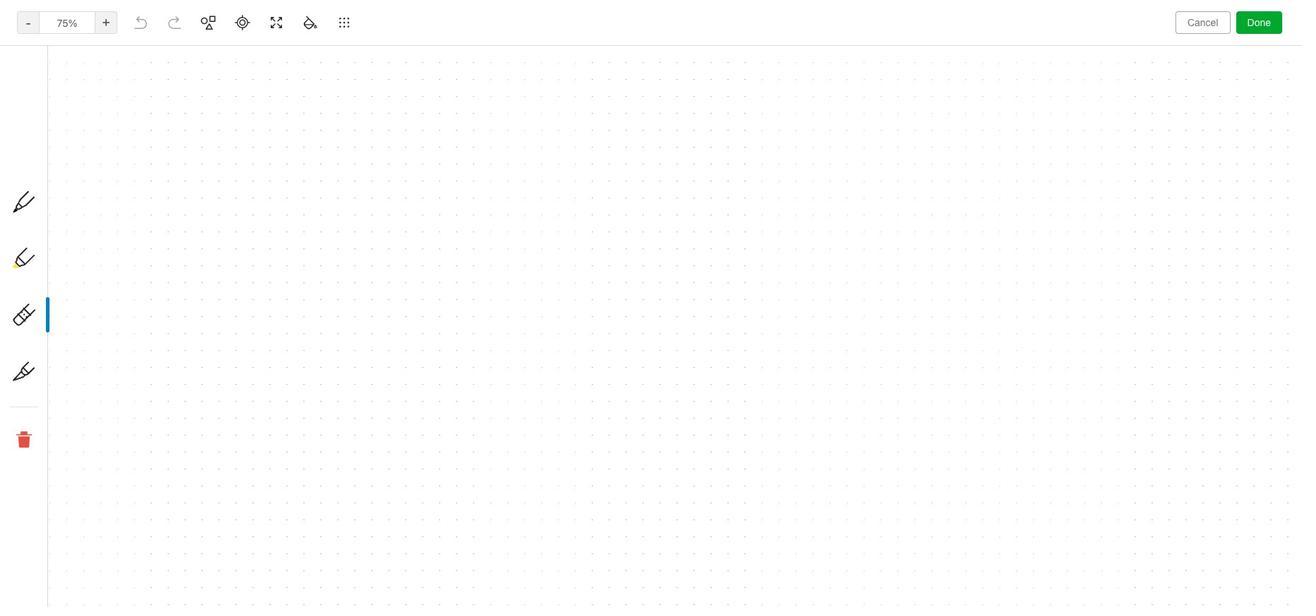 Task type: vqa. For each thing, say whether or not it's contained in the screenshot.
find tasks… Text Field
no



Task type: describe. For each thing, give the bounding box(es) containing it.
add tag image
[[202, 585, 219, 602]]

you
[[1190, 11, 1205, 22]]

last
[[181, 43, 200, 55]]

shortcuts button
[[0, 134, 169, 156]]

click
[[25, 185, 46, 196]]

Search text field
[[18, 41, 151, 66]]

a
[[111, 185, 116, 196]]

trash link
[[0, 436, 169, 459]]

edited
[[203, 43, 232, 55]]

notebook
[[252, 11, 294, 22]]

shared
[[31, 410, 63, 422]]

share button
[[1216, 6, 1268, 28]]

the
[[49, 185, 63, 196]]

stack
[[71, 198, 94, 209]]

tasks button
[[0, 329, 169, 351]]

notes link
[[0, 306, 169, 329]]

note,
[[119, 185, 140, 196]]

to
[[124, 198, 133, 209]]

here.
[[52, 211, 74, 222]]

it
[[44, 211, 50, 222]]

home link
[[0, 111, 170, 134]]

group inside tree
[[0, 156, 169, 312]]

upgrade button
[[8, 543, 161, 571]]

last edited on dec 13, 2023
[[181, 43, 309, 55]]

first notebook
[[230, 11, 294, 22]]

on inside 'icon on a note, notebook, stack or tag to add it here.'
[[98, 185, 109, 196]]

your
[[45, 169, 65, 180]]

1 vertical spatial notes
[[31, 311, 58, 323]]

shortcuts
[[32, 139, 76, 151]]

tree containing home
[[0, 111, 170, 530]]

me
[[88, 410, 102, 422]]

notebooks link
[[0, 360, 169, 382]]

notebook,
[[25, 198, 68, 209]]

tasks
[[31, 334, 57, 346]]



Task type: locate. For each thing, give the bounding box(es) containing it.
Note Editor text field
[[0, 0, 1302, 608]]

add
[[25, 211, 42, 222]]

trash
[[31, 441, 56, 453]]

icon
[[77, 185, 95, 196]]

home
[[31, 116, 58, 128]]

group
[[0, 156, 169, 312]]

saved
[[1266, 588, 1291, 599]]

upgrade
[[73, 551, 115, 563]]

first
[[67, 169, 85, 180]]

notes right recent
[[49, 242, 74, 254]]

changes
[[1227, 588, 1263, 599]]

1 horizontal spatial on
[[234, 43, 246, 55]]

expand notebooks image
[[4, 365, 15, 377]]

notebooks
[[32, 365, 81, 377]]

None search field
[[18, 41, 151, 66]]

13,
[[269, 43, 282, 55]]

...
[[65, 185, 75, 196]]

settings image
[[144, 11, 161, 28]]

0 vertical spatial on
[[234, 43, 246, 55]]

tag
[[108, 198, 122, 209]]

notes
[[49, 242, 74, 254], [31, 311, 58, 323]]

shared with me link
[[0, 405, 169, 428]]

1 vertical spatial on
[[98, 185, 109, 196]]

shared with me
[[31, 410, 102, 422]]

recent notes
[[16, 242, 74, 254]]

all
[[1214, 588, 1224, 599]]

or
[[97, 198, 105, 209]]

share
[[1228, 11, 1256, 23]]

recent
[[16, 242, 46, 254]]

notes up tasks
[[31, 311, 58, 323]]

tree
[[0, 111, 170, 530]]

tags
[[32, 388, 53, 400]]

0 vertical spatial notes
[[49, 242, 74, 254]]

only you
[[1168, 11, 1205, 22]]

tags button
[[0, 382, 169, 405]]

all changes saved
[[1214, 588, 1291, 599]]

dec
[[249, 43, 267, 55]]

2023
[[285, 43, 309, 55]]

with
[[66, 410, 85, 422]]

on left dec
[[234, 43, 246, 55]]

on
[[234, 43, 246, 55], [98, 185, 109, 196]]

icon on a note, notebook, stack or tag to add it here.
[[25, 185, 140, 222]]

only
[[1168, 11, 1187, 22]]

click the ...
[[25, 185, 75, 196]]

first notebook button
[[213, 7, 299, 27]]

on left a
[[98, 185, 109, 196]]

on inside note window element
[[234, 43, 246, 55]]

0 horizontal spatial on
[[98, 185, 109, 196]]

add your first shortcut
[[25, 169, 125, 180]]

first
[[230, 11, 249, 22]]

shortcut
[[87, 169, 125, 180]]

add
[[25, 169, 43, 180]]

note window element
[[0, 0, 1302, 608]]

new
[[31, 81, 51, 93]]

new button
[[8, 74, 161, 100]]

group containing add your first shortcut
[[0, 156, 169, 312]]

add a reminder image
[[178, 585, 195, 602]]

expand note image
[[180, 8, 197, 25]]



